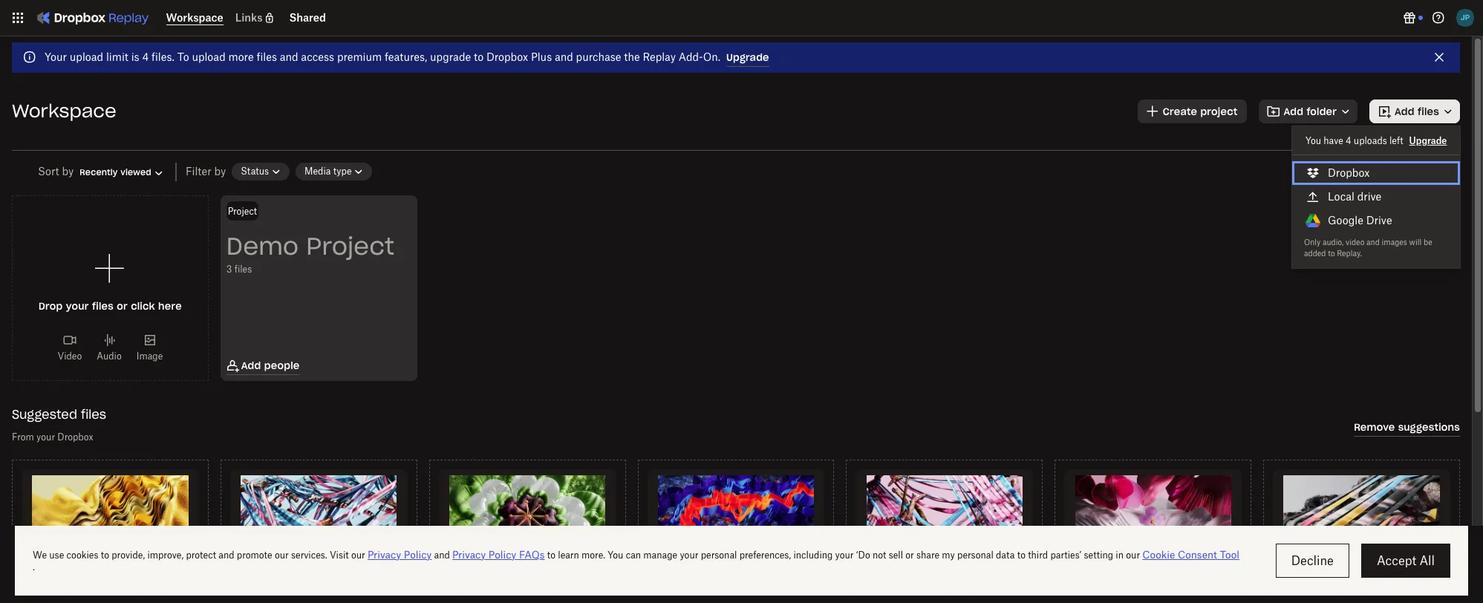 Task type: locate. For each thing, give the bounding box(es) containing it.
google drive
[[1328, 214, 1392, 227]]

1 horizontal spatial project
[[306, 231, 395, 261]]

menu
[[1292, 126, 1460, 268]]

dropbox left plus
[[486, 51, 528, 63]]

tile view image
[[1439, 163, 1457, 180]]

0 horizontal spatial to
[[474, 51, 484, 63]]

files up from your dropbox
[[81, 407, 106, 422]]

1 horizontal spatial dropbox
[[486, 51, 528, 63]]

4
[[142, 51, 149, 63], [1346, 135, 1351, 146]]

0 horizontal spatial files
[[81, 407, 106, 422]]

your
[[36, 431, 55, 443]]

files.
[[152, 51, 174, 63]]

image
[[136, 351, 163, 362]]

0 horizontal spatial and
[[280, 51, 298, 63]]

dropbox
[[486, 51, 528, 63], [1328, 166, 1370, 179], [57, 431, 93, 443]]

links
[[235, 11, 263, 24]]

premium
[[337, 51, 382, 63]]

list view image
[[1414, 163, 1432, 180]]

purchase
[[576, 51, 621, 63]]

1 horizontal spatial and
[[555, 51, 573, 63]]

0 vertical spatial 4
[[142, 51, 149, 63]]

your upload limit is 4 files. to upload more files and access premium features, upgrade to dropbox plus and purchase the replay add-on.
[[45, 51, 720, 63]]

2 horizontal spatial files
[[257, 51, 277, 63]]

upload
[[70, 51, 103, 63], [192, 51, 226, 63]]

be
[[1424, 238, 1432, 247]]

3
[[226, 264, 232, 275]]

0 horizontal spatial project
[[228, 206, 257, 217]]

video
[[58, 351, 82, 362]]

0 horizontal spatial 4
[[142, 51, 149, 63]]

1 horizontal spatial to
[[1328, 249, 1335, 258]]

0 horizontal spatial by
[[62, 165, 74, 177]]

tab list
[[1411, 160, 1460, 183]]

project
[[228, 206, 257, 217], [306, 231, 395, 261]]

workspace link
[[166, 11, 223, 25], [166, 11, 223, 24]]

1 vertical spatial project
[[306, 231, 395, 261]]

by
[[62, 165, 74, 177], [214, 165, 226, 177]]

1 by from the left
[[62, 165, 74, 177]]

workspace
[[166, 11, 223, 24], [12, 100, 117, 123]]

files right more at the top left
[[257, 51, 277, 63]]

0 vertical spatial workspace
[[166, 11, 223, 24]]

dropbox down suggested files at the left bottom
[[57, 431, 93, 443]]

0 horizontal spatial upload
[[70, 51, 103, 63]]

suggested files
[[12, 407, 106, 422]]

access
[[301, 51, 334, 63]]

and
[[280, 51, 298, 63], [555, 51, 573, 63], [1366, 238, 1380, 247]]

2 vertical spatial dropbox
[[57, 431, 93, 443]]

upload right to
[[192, 51, 226, 63]]

by for filter by
[[214, 165, 226, 177]]

2 vertical spatial files
[[81, 407, 106, 422]]

workspace up to
[[166, 11, 223, 24]]

images
[[1382, 238, 1407, 247]]

and left access
[[280, 51, 298, 63]]

and right plus
[[555, 51, 573, 63]]

only
[[1304, 238, 1321, 247]]

shared link
[[289, 11, 326, 25], [289, 11, 326, 24]]

added
[[1304, 249, 1326, 258]]

the
[[624, 51, 640, 63]]

4 right "is"
[[142, 51, 149, 63]]

1 horizontal spatial by
[[214, 165, 226, 177]]

to inside your upload limit is 4 files. to upload more files and access premium features, upgrade to dropbox plus and purchase the replay add-on. alert
[[474, 51, 484, 63]]

files right 3
[[234, 264, 252, 275]]

files inside alert
[[257, 51, 277, 63]]

workspace down 'your'
[[12, 100, 117, 123]]

4 right have
[[1346, 135, 1351, 146]]

to down audio,
[[1328, 249, 1335, 258]]

2 horizontal spatial and
[[1366, 238, 1380, 247]]

1 vertical spatial workspace
[[12, 100, 117, 123]]

local drive menu item
[[1292, 185, 1460, 209]]

by right sort in the left of the page
[[62, 165, 74, 177]]

add-
[[679, 51, 703, 63]]

replay
[[643, 51, 676, 63]]

upload left limit
[[70, 51, 103, 63]]

1 vertical spatial files
[[234, 264, 252, 275]]

1 vertical spatial 4
[[1346, 135, 1351, 146]]

project inside demo project 3 files
[[306, 231, 395, 261]]

1 vertical spatial to
[[1328, 249, 1335, 258]]

1 vertical spatial dropbox
[[1328, 166, 1370, 179]]

replay logo - go to homepage image
[[30, 6, 154, 30]]

more
[[228, 51, 254, 63]]

and right video at the right
[[1366, 238, 1380, 247]]

0 vertical spatial files
[[257, 51, 277, 63]]

1 horizontal spatial upload
[[192, 51, 226, 63]]

to right the upgrade
[[474, 51, 484, 63]]

2 by from the left
[[214, 165, 226, 177]]

left
[[1390, 135, 1403, 146]]

1 horizontal spatial workspace
[[166, 11, 223, 24]]

on.
[[703, 51, 720, 63]]

to
[[474, 51, 484, 63], [1328, 249, 1335, 258]]

0 vertical spatial dropbox
[[486, 51, 528, 63]]

files inside demo project 3 files
[[234, 264, 252, 275]]

2 horizontal spatial dropbox
[[1328, 166, 1370, 179]]

by right filter
[[214, 165, 226, 177]]

sort by
[[38, 165, 74, 177]]

files
[[257, 51, 277, 63], [234, 264, 252, 275], [81, 407, 106, 422]]

0 vertical spatial to
[[474, 51, 484, 63]]

1 horizontal spatial files
[[234, 264, 252, 275]]

your upload limit is 4 files. to upload more files and access premium features, upgrade to dropbox plus and purchase the replay add-on. alert
[[12, 42, 1460, 73]]

is
[[131, 51, 139, 63]]

by for sort by
[[62, 165, 74, 177]]

upgrade
[[1409, 135, 1447, 146]]

dropbox up local drive
[[1328, 166, 1370, 179]]



Task type: describe. For each thing, give the bounding box(es) containing it.
limit
[[106, 51, 128, 63]]

local
[[1328, 190, 1354, 203]]

you have 4 uploads left upgrade
[[1306, 135, 1447, 146]]

suggested
[[12, 407, 77, 422]]

to inside 'only audio, video and images will be added to replay.'
[[1328, 249, 1335, 258]]

replay.
[[1337, 249, 1362, 258]]

demo
[[226, 231, 299, 261]]

drive
[[1366, 214, 1392, 227]]

dropbox inside menu item
[[1328, 166, 1370, 179]]

plus
[[531, 51, 552, 63]]

features,
[[385, 51, 427, 63]]

audio
[[97, 351, 122, 362]]

upgrade link
[[1409, 135, 1447, 146]]

your
[[45, 51, 67, 63]]

1 upload from the left
[[70, 51, 103, 63]]

drive
[[1357, 190, 1382, 203]]

from
[[12, 431, 34, 443]]

0 horizontal spatial dropbox
[[57, 431, 93, 443]]

filter
[[186, 165, 211, 177]]

audio,
[[1323, 238, 1344, 247]]

sort
[[38, 165, 59, 177]]

and inside 'only audio, video and images will be added to replay.'
[[1366, 238, 1380, 247]]

1 horizontal spatial 4
[[1346, 135, 1351, 146]]

0 horizontal spatial workspace
[[12, 100, 117, 123]]

upgrade
[[430, 51, 471, 63]]

filter by
[[186, 165, 226, 177]]

will
[[1409, 238, 1422, 247]]

you
[[1306, 135, 1321, 146]]

uploads
[[1354, 135, 1387, 146]]

menu containing dropbox
[[1292, 126, 1460, 268]]

google drive menu item
[[1292, 209, 1460, 232]]

demo project 3 files
[[226, 231, 395, 275]]

dropbox menu item
[[1292, 161, 1460, 185]]

4 inside alert
[[142, 51, 149, 63]]

2 upload from the left
[[192, 51, 226, 63]]

google
[[1328, 214, 1363, 227]]

local drive
[[1328, 190, 1382, 203]]

from your dropbox
[[12, 431, 93, 443]]

have
[[1324, 135, 1343, 146]]

video
[[1346, 238, 1364, 247]]

to
[[177, 51, 189, 63]]

dropbox inside alert
[[486, 51, 528, 63]]

only audio, video and images will be added to replay.
[[1304, 238, 1432, 258]]

shared
[[289, 11, 326, 24]]

0 vertical spatial project
[[228, 206, 257, 217]]



Task type: vqa. For each thing, say whether or not it's contained in the screenshot.
of
no



